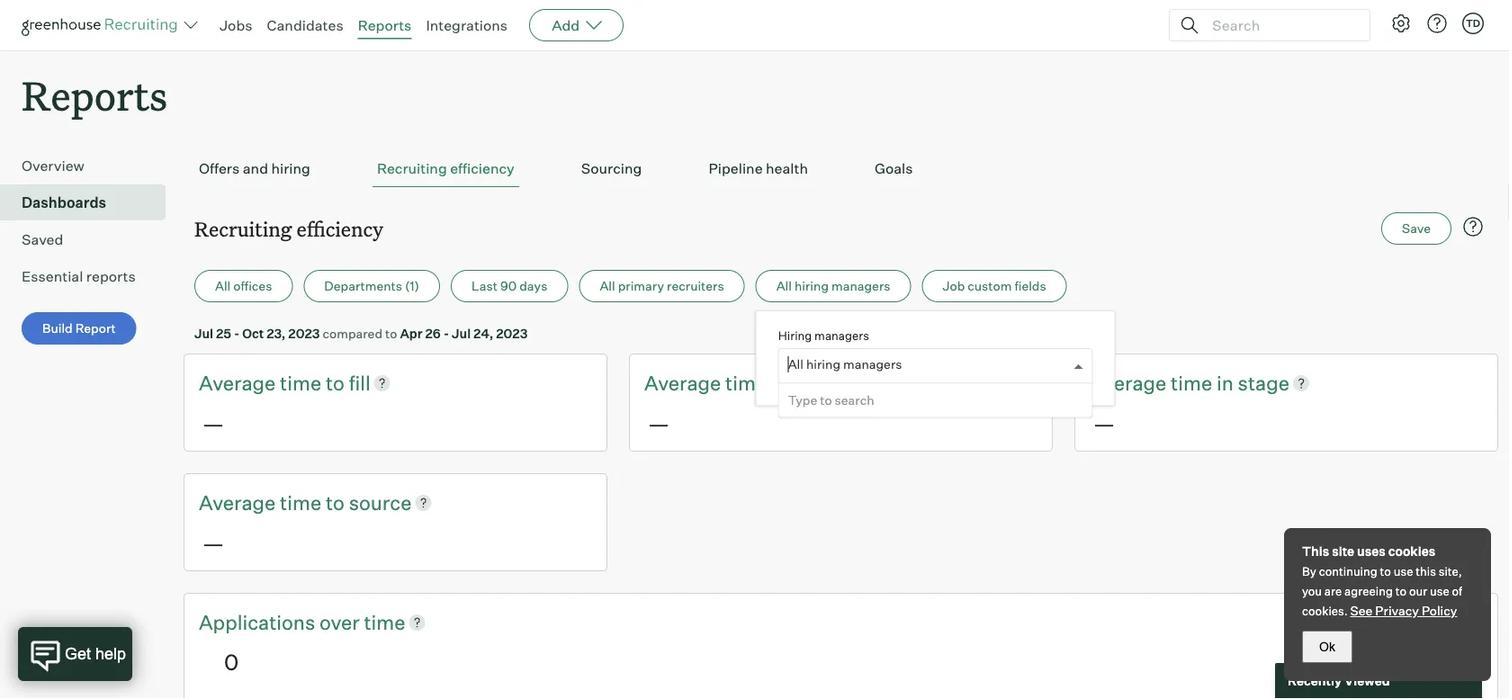 Task type: locate. For each thing, give the bounding box(es) containing it.
1 vertical spatial reports
[[22, 68, 168, 122]]

jul left 24,
[[452, 326, 471, 341]]

to right type
[[820, 393, 832, 409]]

2023
[[288, 326, 320, 341], [496, 326, 528, 341]]

time link for stage
[[1172, 369, 1217, 397]]

time link left 'stage' link
[[1172, 369, 1217, 397]]

ok button
[[1303, 631, 1353, 664]]

time link for hire
[[726, 369, 772, 397]]

by continuing to use this site, you are agreeing to our use of cookies.
[[1303, 565, 1463, 619]]

0 vertical spatial reports
[[358, 16, 412, 34]]

all hiring managers inside button
[[777, 278, 891, 294]]

— for stage
[[1094, 410, 1116, 437]]

hire
[[795, 371, 830, 395]]

time link left source link
[[280, 489, 326, 517]]

last
[[472, 278, 498, 294]]

all hiring managers up hiring managers
[[777, 278, 891, 294]]

None field
[[788, 350, 793, 383]]

overview
[[22, 157, 84, 175]]

all for all hiring managers button
[[777, 278, 792, 294]]

reports right candidates
[[358, 16, 412, 34]]

2 2023 from the left
[[496, 326, 528, 341]]

1 vertical spatial managers
[[815, 328, 870, 343]]

0 vertical spatial recruiting
[[377, 160, 447, 178]]

1 horizontal spatial use
[[1431, 584, 1450, 599]]

average link for hire
[[645, 369, 726, 397]]

are
[[1325, 584, 1343, 599]]

managers right hiring on the top of the page
[[815, 328, 870, 343]]

to link for source
[[326, 489, 349, 517]]

all hiring managers button
[[756, 270, 912, 303]]

0 vertical spatial managers
[[832, 278, 891, 294]]

- right 26
[[444, 326, 449, 341]]

average for fill
[[199, 371, 276, 395]]

jobs
[[220, 16, 253, 34]]

search
[[835, 393, 875, 409]]

time right over
[[364, 610, 406, 635]]

sourcing
[[581, 160, 642, 178]]

stage
[[1239, 371, 1290, 395]]

managers up hiring managers
[[832, 278, 891, 294]]

use down cookies
[[1395, 565, 1414, 579]]

1 horizontal spatial reports
[[358, 16, 412, 34]]

time link
[[280, 369, 326, 397], [726, 369, 772, 397], [1172, 369, 1217, 397], [280, 489, 326, 517], [364, 608, 406, 636]]

0 horizontal spatial 2023
[[288, 326, 320, 341]]

0 horizontal spatial efficiency
[[297, 215, 384, 242]]

1 horizontal spatial recruiting
[[377, 160, 447, 178]]

-
[[234, 326, 240, 341], [444, 326, 449, 341]]

average
[[199, 371, 276, 395], [645, 371, 722, 395], [1090, 371, 1167, 395], [199, 490, 276, 515]]

all left primary
[[600, 278, 616, 294]]

overview link
[[22, 155, 158, 177]]

time left type
[[726, 371, 767, 395]]

- right 25
[[234, 326, 240, 341]]

see privacy policy
[[1351, 603, 1458, 619]]

reports
[[358, 16, 412, 34], [22, 68, 168, 122]]

all primary recruiters
[[600, 278, 725, 294]]

time for stage
[[1172, 371, 1213, 395]]

to link for fill
[[326, 369, 349, 397]]

hiring up hiring managers
[[795, 278, 829, 294]]

see
[[1351, 603, 1373, 619]]

dashboards link
[[22, 192, 158, 214]]

build
[[42, 321, 73, 336]]

0 vertical spatial all hiring managers
[[777, 278, 891, 294]]

1 horizontal spatial 2023
[[496, 326, 528, 341]]

all down hiring on the top of the page
[[788, 357, 804, 372]]

recruiting efficiency
[[377, 160, 515, 178], [194, 215, 384, 242]]

use left of
[[1431, 584, 1450, 599]]

1 vertical spatial efficiency
[[297, 215, 384, 242]]

0 horizontal spatial -
[[234, 326, 240, 341]]

use
[[1395, 565, 1414, 579], [1431, 584, 1450, 599]]

average time to for hire
[[645, 371, 795, 395]]

0 vertical spatial use
[[1395, 565, 1414, 579]]

efficiency
[[450, 160, 515, 178], [297, 215, 384, 242]]

agreeing
[[1345, 584, 1394, 599]]

all left the offices
[[215, 278, 231, 294]]

2 vertical spatial managers
[[844, 357, 903, 372]]

to left source
[[326, 490, 345, 515]]

hire link
[[795, 369, 830, 397]]

recently viewed
[[1288, 674, 1391, 689]]

recruiting
[[377, 160, 447, 178], [194, 215, 292, 242]]

all
[[215, 278, 231, 294], [600, 278, 616, 294], [777, 278, 792, 294], [788, 357, 804, 372]]

0 horizontal spatial reports
[[22, 68, 168, 122]]

average link for stage
[[1090, 369, 1172, 397]]

to left "hire"
[[772, 371, 790, 395]]

time left source
[[280, 490, 322, 515]]

faq image
[[1463, 216, 1485, 238]]

0 vertical spatial recruiting efficiency
[[377, 160, 515, 178]]

hiring right and
[[271, 160, 311, 178]]

tab list
[[194, 151, 1488, 187]]

fill link
[[349, 369, 371, 397]]

time down the 23,
[[280, 371, 322, 395]]

hiring
[[271, 160, 311, 178], [795, 278, 829, 294], [807, 357, 841, 372]]

recruiting efficiency button
[[373, 151, 519, 187]]

2023 right the 23,
[[288, 326, 320, 341]]

our
[[1410, 584, 1428, 599]]

managers
[[832, 278, 891, 294], [815, 328, 870, 343], [844, 357, 903, 372]]

1 vertical spatial hiring
[[795, 278, 829, 294]]

1 horizontal spatial efficiency
[[450, 160, 515, 178]]

0 vertical spatial hiring
[[271, 160, 311, 178]]

essential reports
[[22, 268, 136, 286]]

— for fill
[[203, 410, 224, 437]]

all up hiring on the top of the page
[[777, 278, 792, 294]]

candidates link
[[267, 16, 344, 34]]

1 horizontal spatial -
[[444, 326, 449, 341]]

jul left 25
[[194, 326, 213, 341]]

0
[[224, 649, 239, 676]]

departments (1)
[[324, 278, 420, 294]]

reports down greenhouse recruiting image
[[22, 68, 168, 122]]

time link for source
[[280, 489, 326, 517]]

this site uses cookies
[[1303, 544, 1436, 560]]

departments (1) button
[[304, 270, 440, 303]]

1 - from the left
[[234, 326, 240, 341]]

all hiring managers
[[777, 278, 891, 294], [788, 357, 903, 372]]

hiring down hiring managers
[[807, 357, 841, 372]]

all hiring managers down hiring managers
[[788, 357, 903, 372]]

applications
[[199, 610, 315, 635]]

2 jul from the left
[[452, 326, 471, 341]]

to
[[385, 326, 397, 341], [326, 371, 345, 395], [772, 371, 790, 395], [820, 393, 832, 409], [326, 490, 345, 515], [1381, 565, 1392, 579], [1396, 584, 1407, 599]]

time link down the 23,
[[280, 369, 326, 397]]

2023 right 24,
[[496, 326, 528, 341]]

time left in
[[1172, 371, 1213, 395]]

average time to for fill
[[199, 371, 349, 395]]

0 horizontal spatial recruiting
[[194, 215, 292, 242]]

all for "all primary recruiters" button
[[600, 278, 616, 294]]

0 vertical spatial efficiency
[[450, 160, 515, 178]]

this
[[1417, 565, 1437, 579]]

applications over
[[199, 610, 364, 635]]

90
[[501, 278, 517, 294]]

1 2023 from the left
[[288, 326, 320, 341]]

—
[[203, 410, 224, 437], [648, 410, 670, 437], [1094, 410, 1116, 437], [203, 530, 224, 557]]

fields
[[1015, 278, 1047, 294]]

0 horizontal spatial jul
[[194, 326, 213, 341]]

applications link
[[199, 608, 320, 636]]

td
[[1467, 17, 1481, 29]]

in link
[[1217, 369, 1239, 397]]

all offices button
[[194, 270, 293, 303]]

time for hire
[[726, 371, 767, 395]]

offers
[[199, 160, 240, 178]]

to left our
[[1396, 584, 1407, 599]]

average time to for source
[[199, 490, 349, 515]]

all inside button
[[600, 278, 616, 294]]

time link left type
[[726, 369, 772, 397]]

viewed
[[1345, 674, 1391, 689]]

1 horizontal spatial jul
[[452, 326, 471, 341]]

managers up search
[[844, 357, 903, 372]]

1 vertical spatial use
[[1431, 584, 1450, 599]]



Task type: describe. For each thing, give the bounding box(es) containing it.
time link right over
[[364, 608, 406, 636]]

offers and hiring
[[199, 160, 311, 178]]

health
[[766, 160, 809, 178]]

source link
[[349, 489, 412, 517]]

pipeline health
[[709, 160, 809, 178]]

site,
[[1439, 565, 1463, 579]]

jobs link
[[220, 16, 253, 34]]

reports link
[[358, 16, 412, 34]]

privacy
[[1376, 603, 1420, 619]]

1 jul from the left
[[194, 326, 213, 341]]

last 90 days button
[[451, 270, 569, 303]]

recruiters
[[667, 278, 725, 294]]

2 - from the left
[[444, 326, 449, 341]]

job custom fields button
[[922, 270, 1068, 303]]

primary
[[618, 278, 665, 294]]

departments
[[324, 278, 402, 294]]

recruiting efficiency inside button
[[377, 160, 515, 178]]

this
[[1303, 544, 1330, 560]]

policy
[[1423, 603, 1458, 619]]

greenhouse recruiting image
[[22, 14, 184, 36]]

average link for fill
[[199, 369, 280, 397]]

integrations link
[[426, 16, 508, 34]]

continuing
[[1320, 565, 1378, 579]]

pipeline
[[709, 160, 763, 178]]

pipeline health button
[[704, 151, 813, 187]]

of
[[1453, 584, 1463, 599]]

over link
[[320, 608, 364, 636]]

all offices
[[215, 278, 272, 294]]

cookies
[[1389, 544, 1436, 560]]

Search text field
[[1208, 12, 1354, 38]]

to left fill
[[326, 371, 345, 395]]

dashboards
[[22, 194, 106, 212]]

— for source
[[203, 530, 224, 557]]

and
[[243, 160, 268, 178]]

time for source
[[280, 490, 322, 515]]

add
[[552, 16, 580, 34]]

report
[[75, 321, 116, 336]]

cookies.
[[1303, 604, 1349, 619]]

1 vertical spatial recruiting efficiency
[[194, 215, 384, 242]]

average link for source
[[199, 489, 280, 517]]

type
[[788, 393, 818, 409]]

25
[[216, 326, 231, 341]]

over
[[320, 610, 360, 635]]

23,
[[267, 326, 286, 341]]

oct
[[242, 326, 264, 341]]

last 90 days
[[472, 278, 548, 294]]

save
[[1403, 221, 1432, 237]]

1 vertical spatial recruiting
[[194, 215, 292, 242]]

build report
[[42, 321, 116, 336]]

fill
[[349, 371, 371, 395]]

site
[[1333, 544, 1355, 560]]

(1)
[[405, 278, 420, 294]]

goals button
[[871, 151, 918, 187]]

recruiting inside recruiting efficiency button
[[377, 160, 447, 178]]

you
[[1303, 584, 1323, 599]]

ok
[[1320, 640, 1336, 654]]

days
[[520, 278, 548, 294]]

time for fill
[[280, 371, 322, 395]]

all for all offices button
[[215, 278, 231, 294]]

efficiency inside button
[[450, 160, 515, 178]]

configure image
[[1391, 13, 1413, 34]]

hiring
[[779, 328, 812, 343]]

type to search
[[788, 393, 875, 409]]

tab list containing offers and hiring
[[194, 151, 1488, 187]]

integrations
[[426, 16, 508, 34]]

uses
[[1358, 544, 1386, 560]]

stage link
[[1239, 369, 1290, 397]]

to link for hire
[[772, 369, 795, 397]]

1 vertical spatial all hiring managers
[[788, 357, 903, 372]]

average time in
[[1090, 371, 1239, 395]]

0 horizontal spatial use
[[1395, 565, 1414, 579]]

reports
[[86, 268, 136, 286]]

build report button
[[22, 313, 137, 345]]

compared
[[323, 326, 383, 341]]

to down uses
[[1381, 565, 1392, 579]]

essential
[[22, 268, 83, 286]]

managers inside button
[[832, 278, 891, 294]]

source
[[349, 490, 412, 515]]

to left 'apr'
[[385, 326, 397, 341]]

average for hire
[[645, 371, 722, 395]]

see privacy policy link
[[1351, 603, 1458, 619]]

2 vertical spatial hiring
[[807, 357, 841, 372]]

average for source
[[199, 490, 276, 515]]

offers and hiring button
[[194, 151, 315, 187]]

goals
[[875, 160, 913, 178]]

— for hire
[[648, 410, 670, 437]]

custom
[[968, 278, 1012, 294]]

td button
[[1463, 13, 1485, 34]]

average for stage
[[1090, 371, 1167, 395]]

jul 25 - oct 23, 2023 compared to apr 26 - jul 24, 2023
[[194, 326, 528, 341]]

td button
[[1460, 9, 1488, 38]]

essential reports link
[[22, 266, 158, 287]]

sourcing button
[[577, 151, 647, 187]]

hiring inside button
[[271, 160, 311, 178]]

hiring managers
[[779, 328, 870, 343]]

apr
[[400, 326, 423, 341]]

hiring inside button
[[795, 278, 829, 294]]

offices
[[233, 278, 272, 294]]

24,
[[474, 326, 494, 341]]

time link for fill
[[280, 369, 326, 397]]

recently
[[1288, 674, 1343, 689]]

job
[[943, 278, 965, 294]]

in
[[1217, 371, 1234, 395]]

26
[[425, 326, 441, 341]]

by
[[1303, 565, 1317, 579]]

job custom fields
[[943, 278, 1047, 294]]



Task type: vqa. For each thing, say whether or not it's contained in the screenshot.
left Jul
yes



